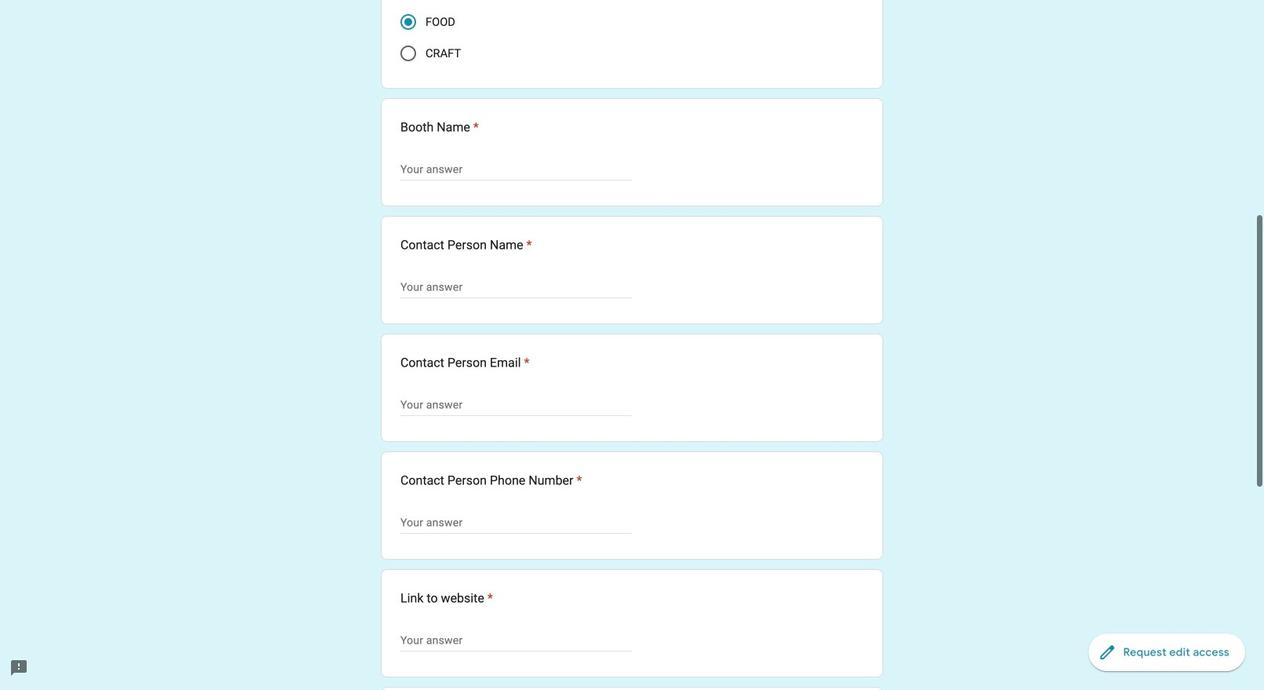 Task type: describe. For each thing, give the bounding box(es) containing it.
CRAFT radio
[[401, 46, 416, 61]]

1 heading from the top
[[401, 118, 479, 137]]

2 heading from the top
[[401, 236, 532, 255]]



Task type: vqa. For each thing, say whether or not it's contained in the screenshot.
the top- at the right top of page
no



Task type: locate. For each thing, give the bounding box(es) containing it.
4 heading from the top
[[401, 471, 582, 490]]

required question element
[[470, 118, 479, 137], [524, 236, 532, 255], [521, 354, 530, 372], [574, 471, 582, 490], [485, 589, 493, 608]]

None email field
[[401, 396, 632, 415]]

None text field
[[401, 160, 632, 179], [401, 278, 632, 297], [401, 632, 632, 651], [401, 160, 632, 179], [401, 278, 632, 297], [401, 632, 632, 651]]

heading
[[401, 118, 479, 137], [401, 236, 532, 255], [401, 354, 530, 372], [401, 471, 582, 490], [401, 589, 493, 608]]

5 heading from the top
[[401, 589, 493, 608]]

3 heading from the top
[[401, 354, 530, 372]]

craft image
[[401, 46, 416, 61]]

food image
[[405, 18, 412, 26]]

FOOD radio
[[401, 14, 416, 30]]

report a problem to google image
[[9, 659, 28, 678]]

None text field
[[401, 514, 632, 533]]



